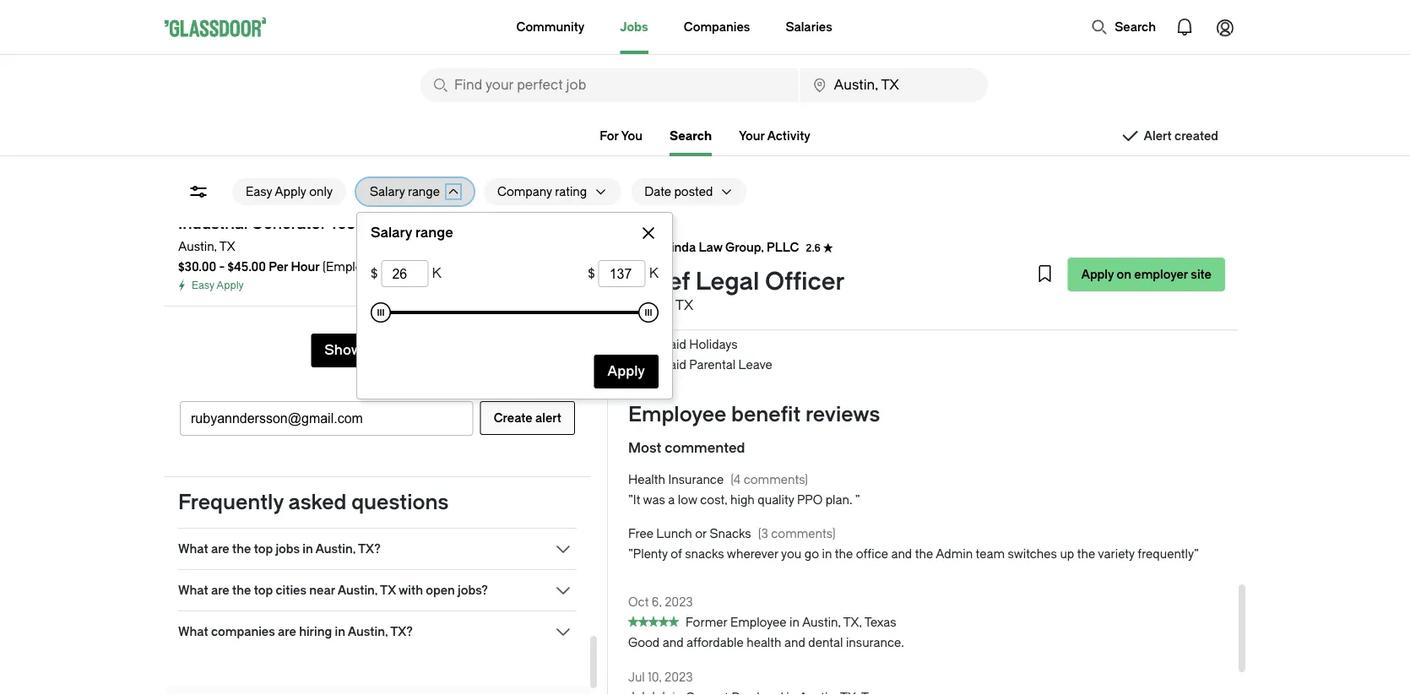 Task type: vqa. For each thing, say whether or not it's contained in the screenshot.
the variety
yes



Task type: locate. For each thing, give the bounding box(es) containing it.
hiring
[[299, 625, 332, 638]]

1 horizontal spatial company
[[832, 298, 887, 312]]

for you link
[[600, 129, 643, 143]]

free lunch or snacks (3 comments) "plenty of snacks wherever you go in the office and the admin team switches up the variety frequently"
[[628, 527, 1199, 562]]

1 horizontal spatial slider
[[638, 302, 659, 323]]

0 vertical spatial salary
[[370, 185, 405, 198]]

company inside dropdown button
[[497, 185, 552, 198]]

health up was
[[628, 473, 665, 487]]

or right (ppo
[[792, 176, 804, 190]]

3 what from the top
[[178, 625, 208, 638]]

1 horizontal spatial search
[[1115, 20, 1156, 34]]

1 vertical spatial status
[[628, 692, 679, 695]]

slider
[[371, 302, 391, 323], [638, 302, 659, 323]]

1 slider from the left
[[371, 302, 391, 323]]

3%
[[813, 298, 829, 312]]

0 vertical spatial company
[[497, 185, 552, 198]]

austin, inside chief legal officer austin, tx
[[628, 298, 673, 313]]

2 2023 from the top
[[665, 670, 693, 684]]

health for health insurance (4 comments) "it was a low cost, high quality ppo plan. "
[[628, 473, 665, 487]]

open filter menu image
[[188, 182, 209, 202]]

2 horizontal spatial tx
[[675, 298, 694, 313]]

easy right 'open filter menu' icon
[[246, 185, 272, 198]]

slider down est.)
[[371, 302, 391, 323]]

1 horizontal spatial up
[[1060, 548, 1074, 562]]

tx? down what are the top cities near austin, tx with open jobs? popup button
[[390, 625, 413, 638]]

the left jobs
[[232, 542, 251, 556]]

with
[[756, 298, 779, 312], [399, 583, 423, 597]]

2 vertical spatial tx
[[380, 583, 396, 597]]

chief legal officer austin, tx
[[628, 268, 845, 313]]

jul
[[628, 670, 645, 684]]

2 vertical spatial are
[[278, 625, 296, 638]]

1 top from the top
[[254, 542, 273, 556]]

est.)
[[382, 260, 406, 274]]

2.6
[[806, 242, 821, 254]]

of
[[671, 548, 682, 562]]

health for health insurance (ppo or hdhp plans available)
[[662, 176, 699, 190]]

and down former employee in austin, tx, texas
[[785, 636, 806, 650]]

0 vertical spatial easy
[[246, 185, 272, 198]]

on
[[1117, 267, 1132, 281]]

0 vertical spatial with
[[756, 298, 779, 312]]

2 vertical spatial health
[[628, 473, 665, 487]]

top left cities
[[254, 583, 273, 597]]

good and affordable health and dental insurance.
[[628, 636, 904, 650]]

slider down chief
[[638, 302, 659, 323]]

vision
[[662, 277, 697, 291]]

retirement
[[662, 298, 725, 312]]

parental
[[689, 358, 736, 372]]

$ left est.)
[[371, 266, 378, 281]]

0 horizontal spatial employee
[[628, 403, 727, 426]]

asked
[[288, 491, 347, 514]]

austin, right near
[[338, 583, 378, 597]]

per
[[269, 260, 288, 274]]

0 vertical spatial top
[[254, 542, 273, 556]]

or inside free lunch or snacks (3 comments) "plenty of snacks wherever you go in the office and the admin team switches up the variety frequently"
[[695, 527, 707, 541]]

health up dental
[[662, 237, 699, 251]]

and right office
[[891, 548, 912, 562]]

are for what are the top jobs in austin, tx?
[[211, 542, 229, 556]]

0 vertical spatial what
[[178, 542, 208, 556]]

1 vertical spatial what
[[178, 583, 208, 597]]

status
[[628, 617, 679, 627], [628, 692, 679, 695]]

apply left only
[[275, 185, 306, 198]]

are up companies
[[211, 583, 229, 597]]

salaries link
[[786, 0, 832, 54]]

good
[[628, 636, 660, 650]]

0 horizontal spatial search
[[670, 129, 712, 143]]

1 k from the left
[[432, 266, 441, 281]]

health down search "link" on the top of page
[[662, 176, 699, 190]]

benefit
[[731, 403, 801, 426]]

0 vertical spatial range
[[408, 185, 440, 198]]

easy apply
[[192, 280, 244, 291]]

1 horizontal spatial easy
[[246, 185, 272, 198]]

0 horizontal spatial k
[[432, 266, 441, 281]]

what companies are hiring in austin, tx?
[[178, 625, 413, 638]]

paid down retirement
[[662, 318, 686, 332]]

(4
[[731, 473, 741, 487]]

community
[[516, 20, 585, 34]]

austin, down what are the top cities near austin, tx with open jobs? popup button
[[348, 625, 388, 638]]

"plenty
[[628, 548, 668, 562]]

cities
[[276, 583, 307, 597]]

are inside what are the top cities near austin, tx with open jobs? popup button
[[211, 583, 229, 597]]

1 horizontal spatial $
[[588, 266, 595, 281]]

admin
[[936, 548, 973, 562]]

easy inside button
[[246, 185, 272, 198]]

top left jobs
[[254, 542, 273, 556]]

are left hiring on the bottom left of page
[[278, 625, 296, 638]]

1 status from the top
[[628, 617, 679, 627]]

companies link
[[684, 0, 750, 54]]

1 vertical spatial comments)
[[771, 527, 836, 541]]

Enter email address email field
[[181, 402, 473, 435]]

austin, up what are the top cities near austin, tx with open jobs?
[[315, 542, 356, 556]]

tx down vision on the left top of page
[[675, 298, 694, 313]]

health insurance (ppo or hdhp plans available)
[[662, 176, 930, 190]]

pllc
[[767, 240, 799, 254]]

easy down $30.00
[[192, 280, 214, 291]]

1 horizontal spatial and
[[785, 636, 806, 650]]

date posted
[[645, 185, 713, 198]]

0 horizontal spatial tx?
[[358, 542, 381, 556]]

0 horizontal spatial or
[[695, 527, 707, 541]]

the left "variety"
[[1077, 548, 1095, 562]]

0 vertical spatial comments)
[[744, 473, 808, 487]]

insurance
[[702, 176, 758, 190], [702, 257, 757, 271], [700, 277, 755, 291], [668, 473, 724, 487]]

snacks
[[685, 548, 724, 562]]

"
[[855, 494, 860, 507]]

2 top from the top
[[254, 583, 273, 597]]

1 horizontal spatial tx
[[380, 583, 396, 597]]

None field
[[421, 68, 799, 102], [800, 68, 988, 102], [381, 260, 428, 287], [599, 260, 646, 287], [381, 260, 428, 287], [599, 260, 646, 287]]

frequently asked questions
[[178, 491, 449, 514]]

0 horizontal spatial company
[[497, 185, 552, 198]]

austin, inside the austin, tx $30.00 - $45.00 per hour (employer est.)
[[178, 239, 217, 253]]

company right the 3% on the top
[[832, 298, 887, 312]]

health insurance (4 comments) "it was a low cost, high quality ppo plan. "
[[628, 473, 860, 507]]

search inside button
[[1115, 20, 1156, 34]]

1 2023 from the top
[[665, 595, 693, 609]]

2 vertical spatial what
[[178, 625, 208, 638]]

tx inside popup button
[[380, 583, 396, 597]]

1 vertical spatial health
[[662, 237, 699, 251]]

top
[[254, 542, 273, 556], [254, 583, 273, 597]]

employer
[[1134, 267, 1188, 281]]

2023 right 6,
[[665, 595, 693, 609]]

and
[[891, 548, 912, 562], [663, 636, 684, 650], [785, 636, 806, 650]]

dental
[[808, 636, 843, 650]]

1 vertical spatial employee
[[730, 616, 787, 630]]

are for what are the top cities near austin, tx with open jobs?
[[211, 583, 229, 597]]

zinda law group, pllc logo image
[[629, 234, 656, 261]]

1 horizontal spatial k
[[649, 266, 659, 281]]

hdhp
[[807, 176, 843, 190]]

2 paid from the top
[[662, 338, 686, 352]]

with left open
[[399, 583, 423, 597]]

the left office
[[835, 548, 853, 562]]

0 horizontal spatial tx
[[219, 239, 235, 253]]

0 horizontal spatial up
[[782, 298, 796, 312]]

austin, down chief
[[628, 298, 673, 313]]

1 vertical spatial company
[[832, 298, 887, 312]]

1 vertical spatial easy
[[192, 280, 214, 291]]

tx inside chief legal officer austin, tx
[[675, 298, 694, 313]]

1 what from the top
[[178, 542, 208, 556]]

status down 10,
[[628, 692, 679, 695]]

paid left the "parental"
[[662, 358, 686, 372]]

hour
[[291, 260, 320, 274]]

time
[[689, 318, 718, 332]]

to
[[799, 298, 810, 312]]

2023 for oct 6, 2023
[[665, 595, 693, 609]]

with inside the health savings account (hsa) dental insurance vision insurance retirement plan with up to 3% company match paid time off paid holidays paid parental leave
[[756, 298, 779, 312]]

2023 for jul 10, 2023
[[665, 670, 693, 684]]

1 vertical spatial are
[[211, 583, 229, 597]]

0 horizontal spatial $
[[371, 266, 378, 281]]

0 horizontal spatial slider
[[371, 302, 391, 323]]

insurance inside health insurance (4 comments) "it was a low cost, high quality ppo plan. "
[[668, 473, 724, 487]]

0 horizontal spatial and
[[663, 636, 684, 650]]

with right plan
[[756, 298, 779, 312]]

comments) up quality
[[744, 473, 808, 487]]

tx down what are the top jobs in austin, tx? popup button
[[380, 583, 396, 597]]

company left rating
[[497, 185, 552, 198]]

0 vertical spatial salary range
[[370, 185, 440, 198]]

posted
[[674, 185, 713, 198]]

salary right only
[[370, 185, 405, 198]]

salary up est.)
[[371, 225, 412, 241]]

community link
[[516, 0, 585, 54]]

health inside health insurance (4 comments) "it was a low cost, high quality ppo plan. "
[[628, 473, 665, 487]]

1 horizontal spatial employee
[[730, 616, 787, 630]]

insurance up low
[[668, 473, 724, 487]]

paid left holidays
[[662, 338, 686, 352]]

easy for easy apply only
[[246, 185, 272, 198]]

1 vertical spatial 2023
[[665, 670, 693, 684]]

in up good and affordable health and dental insurance.
[[790, 616, 800, 630]]

apply left on
[[1081, 267, 1114, 281]]

texas
[[865, 616, 897, 630]]

former
[[686, 616, 727, 630]]

are inside what are the top jobs in austin, tx? popup button
[[211, 542, 229, 556]]

up inside the health savings account (hsa) dental insurance vision insurance retirement plan with up to 3% company match paid time off paid holidays paid parental leave
[[782, 298, 796, 312]]

austin, up $30.00
[[178, 239, 217, 253]]

2023
[[665, 595, 693, 609], [665, 670, 693, 684]]

near
[[309, 583, 335, 597]]

easy
[[246, 185, 272, 198], [192, 280, 214, 291]]

employee up health
[[730, 616, 787, 630]]

employee up most commented
[[628, 403, 727, 426]]

0 vertical spatial tx?
[[358, 542, 381, 556]]

$30.00
[[178, 260, 216, 274]]

apply down -
[[216, 280, 244, 291]]

2 vertical spatial paid
[[662, 358, 686, 372]]

0 vertical spatial are
[[211, 542, 229, 556]]

1 vertical spatial tx
[[675, 298, 694, 313]]

are down frequently
[[211, 542, 229, 556]]

for
[[600, 129, 619, 143]]

1 horizontal spatial tx?
[[390, 625, 413, 638]]

your activity
[[739, 129, 811, 143]]

2 status from the top
[[628, 692, 679, 695]]

k right est.)
[[432, 266, 441, 281]]

k left vision on the left top of page
[[649, 266, 659, 281]]

in
[[303, 542, 313, 556], [822, 548, 832, 562], [790, 616, 800, 630], [335, 625, 345, 638]]

tx? up what are the top cities near austin, tx with open jobs? popup button
[[358, 542, 381, 556]]

1 horizontal spatial or
[[792, 176, 804, 190]]

and down 5.0 stars out of 5 image
[[663, 636, 684, 650]]

Search keyword field
[[421, 68, 799, 102]]

1 vertical spatial salary range
[[371, 225, 453, 241]]

1 vertical spatial paid
[[662, 338, 686, 352]]

a
[[668, 494, 675, 507]]

0 vertical spatial tx
[[219, 239, 235, 253]]

variety
[[1098, 548, 1135, 562]]

none field search keyword
[[421, 68, 799, 102]]

0 vertical spatial status
[[628, 617, 679, 627]]

status down 6,
[[628, 617, 679, 627]]

2 horizontal spatial and
[[891, 548, 912, 562]]

0 horizontal spatial apply
[[216, 280, 244, 291]]

2 what from the top
[[178, 583, 208, 597]]

health inside the health savings account (hsa) dental insurance vision insurance retirement plan with up to 3% company match paid time off paid holidays paid parental leave
[[662, 237, 699, 251]]

2 slider from the left
[[638, 302, 659, 323]]

0 vertical spatial paid
[[662, 318, 686, 332]]

up inside free lunch or snacks (3 comments) "plenty of snacks wherever you go in the office and the admin team switches up the variety frequently"
[[1060, 548, 1074, 562]]

up left to
[[782, 298, 796, 312]]

1 vertical spatial with
[[399, 583, 423, 597]]

1 vertical spatial up
[[1060, 548, 1074, 562]]

dental
[[662, 257, 699, 271]]

1 vertical spatial or
[[695, 527, 707, 541]]

up right switches
[[1060, 548, 1074, 562]]

1 vertical spatial tx?
[[390, 625, 413, 638]]

2023 right 10,
[[665, 670, 693, 684]]

0 vertical spatial 2023
[[665, 595, 693, 609]]

go
[[805, 548, 819, 562]]

tx inside the austin, tx $30.00 - $45.00 per hour (employer est.)
[[219, 239, 235, 253]]

1 horizontal spatial with
[[756, 298, 779, 312]]

health
[[662, 176, 699, 190], [662, 237, 699, 251], [628, 473, 665, 487]]

1 horizontal spatial apply
[[275, 185, 306, 198]]

0 horizontal spatial with
[[399, 583, 423, 597]]

status for 6,
[[628, 617, 679, 627]]

tx up -
[[219, 239, 235, 253]]

health
[[747, 636, 782, 650]]

in right go
[[822, 548, 832, 562]]

0 vertical spatial search
[[1115, 20, 1156, 34]]

what are the top cities near austin, tx with open jobs? button
[[178, 580, 577, 600]]

2 k from the left
[[649, 266, 659, 281]]

company inside the health savings account (hsa) dental insurance vision insurance retirement plan with up to 3% company match paid time off paid holidays paid parental leave
[[832, 298, 887, 312]]

0 vertical spatial health
[[662, 176, 699, 190]]

0 horizontal spatial easy
[[192, 280, 214, 291]]

$45.00
[[228, 260, 266, 274]]

$ left chief
[[588, 266, 595, 281]]

what are the top cities near austin, tx with open jobs?
[[178, 583, 488, 597]]

1 vertical spatial top
[[254, 583, 273, 597]]

0 vertical spatial up
[[782, 298, 796, 312]]

or up snacks
[[695, 527, 707, 541]]

tx
[[219, 239, 235, 253], [675, 298, 694, 313], [380, 583, 396, 597]]

6,
[[652, 595, 662, 609]]

most commented element
[[628, 470, 1225, 578]]

comments) up go
[[771, 527, 836, 541]]

tx,
[[843, 616, 862, 630]]

date posted button
[[631, 178, 713, 205]]



Task type: describe. For each thing, give the bounding box(es) containing it.
apply on employer site button
[[1068, 258, 1225, 291]]

with inside popup button
[[399, 583, 423, 597]]

companies
[[211, 625, 275, 638]]

range inside popup button
[[408, 185, 440, 198]]

only
[[309, 185, 333, 198]]

apply on employer site
[[1081, 267, 1212, 281]]

your activity link
[[739, 129, 811, 143]]

in right jobs
[[303, 542, 313, 556]]

insurance up plan
[[700, 277, 755, 291]]

status for 10,
[[628, 692, 679, 695]]

rating
[[555, 185, 587, 198]]

health savings account (hsa) dental insurance vision insurance retirement plan with up to 3% company match paid time off paid holidays paid parental leave
[[662, 237, 925, 372]]

salary inside popup button
[[370, 185, 405, 198]]

-
[[219, 260, 225, 274]]

austin, up the dental
[[802, 616, 841, 630]]

savings
[[702, 237, 747, 251]]

none field the search location
[[800, 68, 988, 102]]

account
[[749, 237, 797, 251]]

employee benefit reviews
[[628, 403, 880, 426]]

1 paid from the top
[[662, 318, 686, 332]]

10,
[[648, 670, 662, 684]]

the left 'admin'
[[915, 548, 933, 562]]

zinda
[[664, 240, 696, 254]]

close dropdown image
[[638, 223, 659, 243]]

★
[[823, 242, 833, 254]]

law
[[699, 240, 723, 254]]

what are the top jobs in austin, tx? button
[[178, 539, 577, 559]]

are inside what companies are hiring in austin, tx? popup button
[[278, 625, 296, 638]]

salary range inside popup button
[[370, 185, 440, 198]]

1 $ from the left
[[371, 266, 378, 281]]

insurance down savings
[[702, 257, 757, 271]]

(hsa)
[[800, 237, 833, 251]]

"it
[[628, 494, 640, 507]]

chief
[[628, 268, 690, 296]]

most commented
[[628, 440, 745, 456]]

office
[[856, 548, 888, 562]]

team
[[976, 548, 1005, 562]]

affordable
[[687, 636, 744, 650]]

the up companies
[[232, 583, 251, 597]]

2 $ from the left
[[588, 266, 595, 281]]

what for what are the top jobs in austin, tx?
[[178, 542, 208, 556]]

companies
[[684, 20, 750, 34]]

activity
[[767, 129, 811, 143]]

in right hiring on the bottom left of page
[[335, 625, 345, 638]]

was
[[643, 494, 665, 507]]

and inside free lunch or snacks (3 comments) "plenty of snacks wherever you go in the office and the admin team switches up the variety frequently"
[[891, 548, 912, 562]]

easy apply only
[[246, 185, 333, 198]]

free
[[628, 527, 654, 541]]

0 vertical spatial or
[[792, 176, 804, 190]]

insurance left (ppo
[[702, 176, 758, 190]]

in inside free lunch or snacks (3 comments) "plenty of snacks wherever you go in the office and the admin team switches up the variety frequently"
[[822, 548, 832, 562]]

plans
[[846, 176, 876, 190]]

1 vertical spatial range
[[415, 225, 453, 241]]

company rating
[[497, 185, 587, 198]]

most
[[628, 440, 662, 456]]

4.0 stars out of 5 image
[[628, 690, 679, 695]]

Search location field
[[800, 68, 988, 102]]

apply for easy apply only
[[275, 185, 306, 198]]

1 vertical spatial search
[[670, 129, 712, 143]]

search button
[[1083, 10, 1165, 44]]

what are the top jobs in austin, tx?
[[178, 542, 381, 556]]

search link
[[670, 129, 712, 156]]

apply for easy apply
[[216, 280, 244, 291]]

comments) inside health insurance (4 comments) "it was a low cost, high quality ppo plan. "
[[744, 473, 808, 487]]

you
[[621, 129, 643, 143]]

snacks
[[710, 527, 751, 541]]

comments) inside free lunch or snacks (3 comments) "plenty of snacks wherever you go in the office and the admin team switches up the variety frequently"
[[771, 527, 836, 541]]

top for jobs
[[254, 542, 273, 556]]

salary range button
[[356, 178, 440, 205]]

what for what are the top cities near austin, tx with open jobs?
[[178, 583, 208, 597]]

for you
[[600, 129, 643, 143]]

quality
[[758, 494, 794, 507]]

frequently
[[178, 491, 284, 514]]

your
[[739, 129, 765, 143]]

wherever
[[727, 548, 779, 562]]

jobs?
[[458, 583, 488, 597]]

open
[[426, 583, 455, 597]]

off
[[721, 318, 739, 332]]

oct 6, 2023
[[628, 595, 693, 609]]

0 vertical spatial employee
[[628, 403, 727, 426]]

legal
[[696, 268, 760, 296]]

top for cities
[[254, 583, 273, 597]]

1 vertical spatial salary
[[371, 225, 412, 241]]

easy apply only button
[[232, 178, 346, 205]]

leave
[[739, 358, 773, 372]]

insurance.
[[846, 636, 904, 650]]

jobs
[[620, 20, 648, 34]]

cost,
[[700, 494, 728, 507]]

2 horizontal spatial apply
[[1081, 267, 1114, 281]]

oct
[[628, 595, 649, 609]]

holidays
[[689, 338, 738, 352]]

3 paid from the top
[[662, 358, 686, 372]]

health for health savings account (hsa) dental insurance vision insurance retirement plan with up to 3% company match paid time off paid holidays paid parental leave
[[662, 237, 699, 251]]

lunch
[[656, 527, 692, 541]]

5.0 stars out of 5 image
[[628, 615, 679, 630]]

company rating button
[[484, 178, 587, 205]]

ppo
[[797, 494, 823, 507]]

zinda law group, pllc 2.6 ★
[[664, 240, 833, 254]]

(3
[[758, 527, 768, 541]]

group,
[[725, 240, 764, 254]]

plan.
[[826, 494, 852, 507]]

jul 10, 2023
[[628, 670, 693, 684]]

switches
[[1008, 548, 1057, 562]]

plan
[[728, 298, 753, 312]]

jobs
[[276, 542, 300, 556]]

reviews
[[806, 403, 880, 426]]

high
[[731, 494, 755, 507]]

questions
[[351, 491, 449, 514]]

what for what companies are hiring in austin, tx?
[[178, 625, 208, 638]]

easy for easy apply
[[192, 280, 214, 291]]



